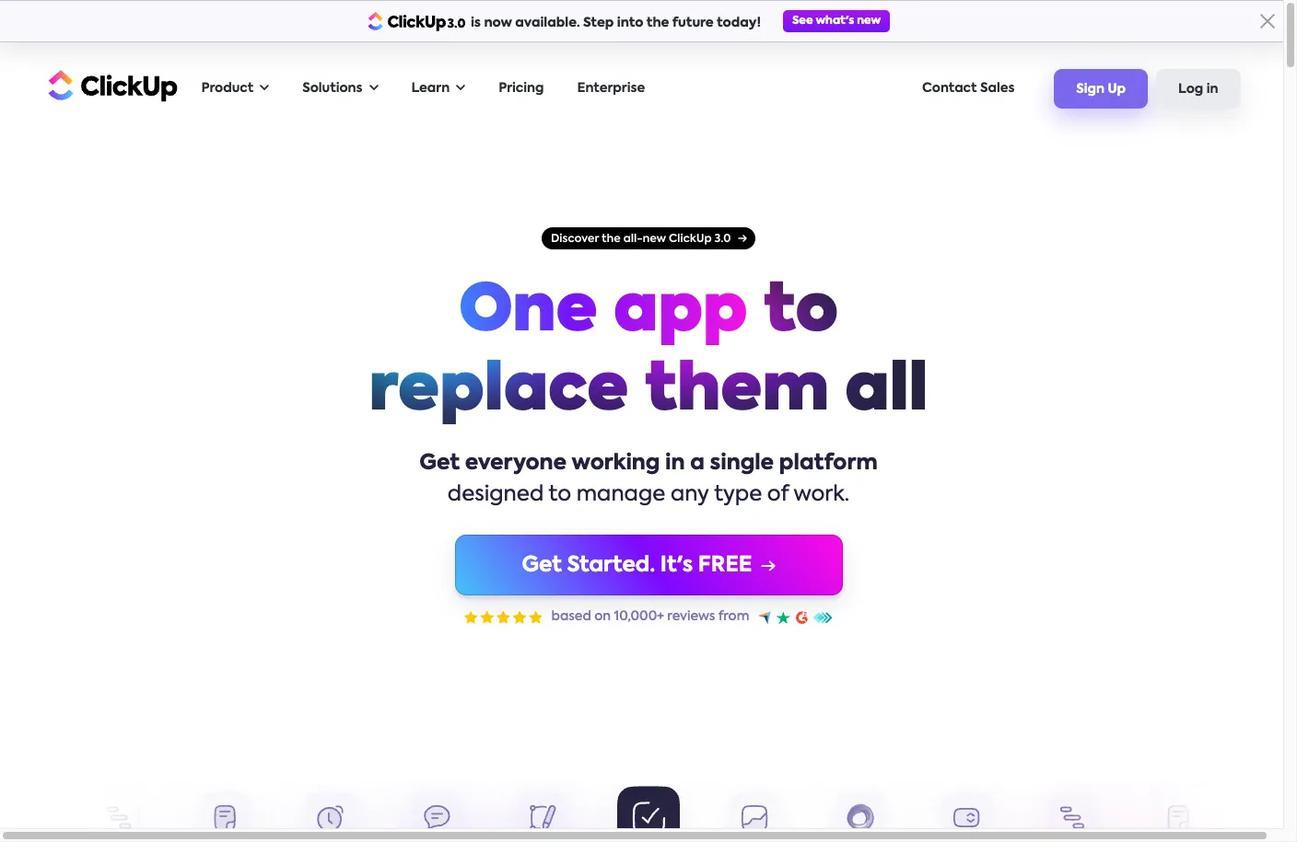 Task type: vqa. For each thing, say whether or not it's contained in the screenshot.
the Sign
yes



Task type: describe. For each thing, give the bounding box(es) containing it.
enterprise
[[577, 82, 645, 95]]

based
[[551, 611, 591, 624]]

work.
[[794, 485, 850, 506]]

designed to manage any type of work.
[[448, 485, 850, 506]]

everyone
[[465, 453, 567, 474]]

reviews
[[667, 611, 715, 624]]

product
[[201, 82, 254, 95]]

learn button
[[402, 70, 475, 108]]

get for get everyone working in a single platform
[[419, 453, 460, 474]]

type
[[714, 485, 762, 506]]

today!
[[717, 17, 761, 29]]

log in
[[1178, 83, 1218, 96]]

1 vertical spatial in
[[665, 453, 685, 474]]

pricing
[[499, 82, 544, 95]]

sales
[[980, 82, 1015, 95]]

sign up button
[[1054, 69, 1148, 109]]

contact
[[922, 82, 977, 95]]

free
[[698, 555, 752, 576]]

get everyone working in a single platform
[[419, 453, 878, 474]]

step
[[583, 17, 614, 29]]

into
[[617, 17, 643, 29]]

0 horizontal spatial to
[[549, 485, 571, 506]]

solutions
[[302, 82, 362, 95]]

five stars image
[[464, 611, 542, 624]]

any
[[671, 485, 709, 506]]

get started. it's free button
[[455, 535, 842, 596]]

10,000+
[[614, 611, 664, 624]]

of
[[767, 485, 788, 506]]

all
[[845, 360, 928, 425]]

a
[[690, 453, 705, 474]]

contact sales
[[922, 82, 1015, 95]]

solutions button
[[293, 70, 387, 108]]

is now available. step into the future today!
[[471, 17, 761, 29]]

from
[[718, 611, 749, 624]]

contact sales link
[[913, 70, 1024, 108]]

app
[[614, 281, 748, 345]]

what's
[[816, 16, 854, 27]]

clickup image
[[43, 68, 177, 103]]

is
[[471, 17, 481, 29]]

sign
[[1076, 83, 1105, 96]]

manage
[[576, 485, 665, 506]]

store reviews image
[[759, 611, 833, 624]]

see what's new link
[[783, 10, 890, 32]]

log
[[1178, 83, 1203, 96]]

replace
[[369, 360, 629, 425]]



Task type: locate. For each thing, give the bounding box(es) containing it.
get inside button
[[522, 555, 562, 576]]

enterprise link
[[568, 70, 654, 108]]

0 horizontal spatial in
[[665, 453, 685, 474]]

up
[[1108, 83, 1126, 96]]

1 vertical spatial get
[[522, 555, 562, 576]]

based on 10,000+ reviews from
[[551, 611, 749, 624]]

in
[[1207, 83, 1218, 96], [665, 453, 685, 474]]

working
[[572, 453, 660, 474]]

clickup 3.0 image
[[367, 12, 466, 31]]

pricing link
[[489, 70, 553, 108]]

designed
[[448, 485, 544, 506]]

0 vertical spatial to
[[764, 281, 838, 345]]

one app to replace them all
[[369, 281, 928, 425]]

sign up
[[1076, 83, 1126, 96]]

in right the log on the right of page
[[1207, 83, 1218, 96]]

now
[[484, 17, 512, 29]]

to
[[764, 281, 838, 345], [549, 485, 571, 506]]

on
[[594, 611, 611, 624]]

to inside one app to replace them all
[[764, 281, 838, 345]]

1 horizontal spatial get
[[522, 555, 562, 576]]

get
[[419, 453, 460, 474], [522, 555, 562, 576]]

available.
[[515, 17, 580, 29]]

0 vertical spatial in
[[1207, 83, 1218, 96]]

get up based
[[522, 555, 562, 576]]

see what's new
[[792, 16, 881, 27]]

get started. it's free
[[522, 555, 752, 576]]

1 horizontal spatial in
[[1207, 83, 1218, 96]]

get for get started. it's free
[[522, 555, 562, 576]]

in left a
[[665, 453, 685, 474]]

it's
[[660, 555, 693, 576]]

close button image
[[1260, 14, 1274, 29]]

platform
[[779, 453, 878, 474]]

product button
[[192, 70, 278, 108]]

one
[[459, 281, 598, 345]]

single
[[710, 453, 774, 474]]

get up "designed"
[[419, 453, 460, 474]]

1 horizontal spatial to
[[764, 281, 838, 345]]

discover the all-new clickup 3.0 image
[[542, 228, 755, 250]]

new
[[857, 16, 881, 27]]

future
[[672, 17, 714, 29]]

0 horizontal spatial get
[[419, 453, 460, 474]]

0 vertical spatial get
[[419, 453, 460, 474]]

the
[[646, 17, 669, 29]]

1 vertical spatial to
[[549, 485, 571, 506]]

see
[[792, 16, 813, 27]]

log in link
[[1156, 69, 1240, 109]]

learn
[[411, 82, 450, 95]]

them
[[645, 360, 829, 425]]

started.
[[567, 555, 655, 576]]



